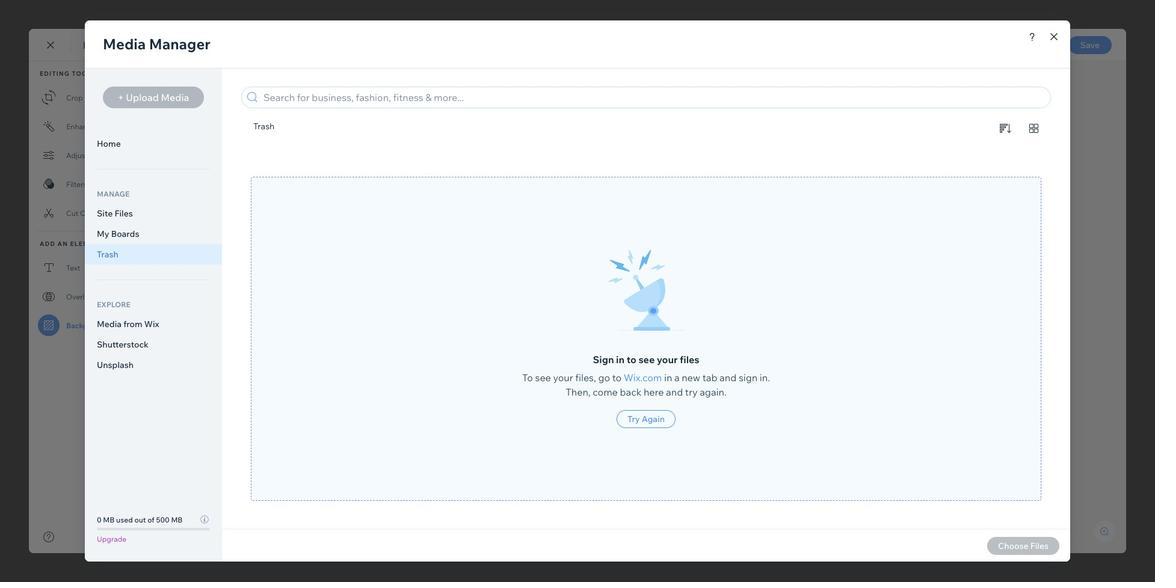 Task type: locate. For each thing, give the bounding box(es) containing it.
test
[[396, 556, 411, 570], [414, 556, 428, 570], [431, 556, 446, 570]]

1 horizontal spatial test
[[414, 556, 428, 570]]

publish
[[1068, 40, 1098, 51]]

3 test from the left
[[431, 556, 446, 570]]

add
[[20, 103, 34, 112]]

tags
[[19, 305, 35, 314]]

notes
[[1105, 73, 1129, 84]]

hire a professional link
[[211, 0, 298, 29]]

2 horizontal spatial test
[[431, 556, 446, 570]]

translate
[[11, 406, 42, 415]]

help button
[[167, 0, 211, 29]]

site
[[74, 9, 90, 20]]

back
[[29, 40, 48, 51]]

translate button
[[11, 379, 42, 415]]

menu
[[0, 69, 54, 423]]

0 horizontal spatial test
[[396, 556, 411, 570]]

preview button
[[1002, 40, 1033, 51]]

monetize button
[[11, 329, 42, 365]]

upgrade button
[[303, 7, 348, 22]]

paragraph button
[[383, 69, 439, 86]]

seo button
[[16, 177, 38, 213]]

notes button
[[1084, 70, 1132, 87]]

a
[[236, 9, 241, 20]]

Add a Catchy Title text field
[[377, 111, 809, 134]]

paragraph
[[386, 72, 427, 83]]

2 test from the left
[[414, 556, 428, 570]]

test
[[377, 556, 393, 570]]

upgrade
[[310, 10, 341, 19]]



Task type: vqa. For each thing, say whether or not it's contained in the screenshot.
21 to the bottom
no



Task type: describe. For each thing, give the bounding box(es) containing it.
settings
[[13, 154, 41, 163]]

seo
[[19, 204, 34, 213]]

back button
[[14, 40, 48, 51]]

explore
[[120, 9, 150, 20]]

help
[[174, 9, 193, 20]]

preview
[[1002, 40, 1033, 51]]

my
[[60, 9, 72, 20]]

hire
[[218, 9, 234, 20]]

professional
[[242, 9, 290, 20]]

Search for tools, apps, help & more... field
[[712, 6, 990, 23]]

1 test from the left
[[396, 556, 411, 570]]

testx
[[449, 556, 468, 570]]

my site
[[60, 9, 90, 20]]

categories button
[[8, 228, 45, 264]]

settings button
[[13, 126, 41, 163]]

monetize
[[11, 356, 42, 365]]

test test test test testx
[[377, 556, 468, 570]]

categories
[[8, 255, 45, 264]]

hire a professional
[[218, 9, 290, 20]]

menu containing add
[[0, 69, 54, 423]]

add button
[[16, 76, 38, 112]]

marble te image
[[377, 197, 823, 503]]

tags button
[[16, 278, 38, 314]]

publish button
[[1051, 36, 1115, 55]]



